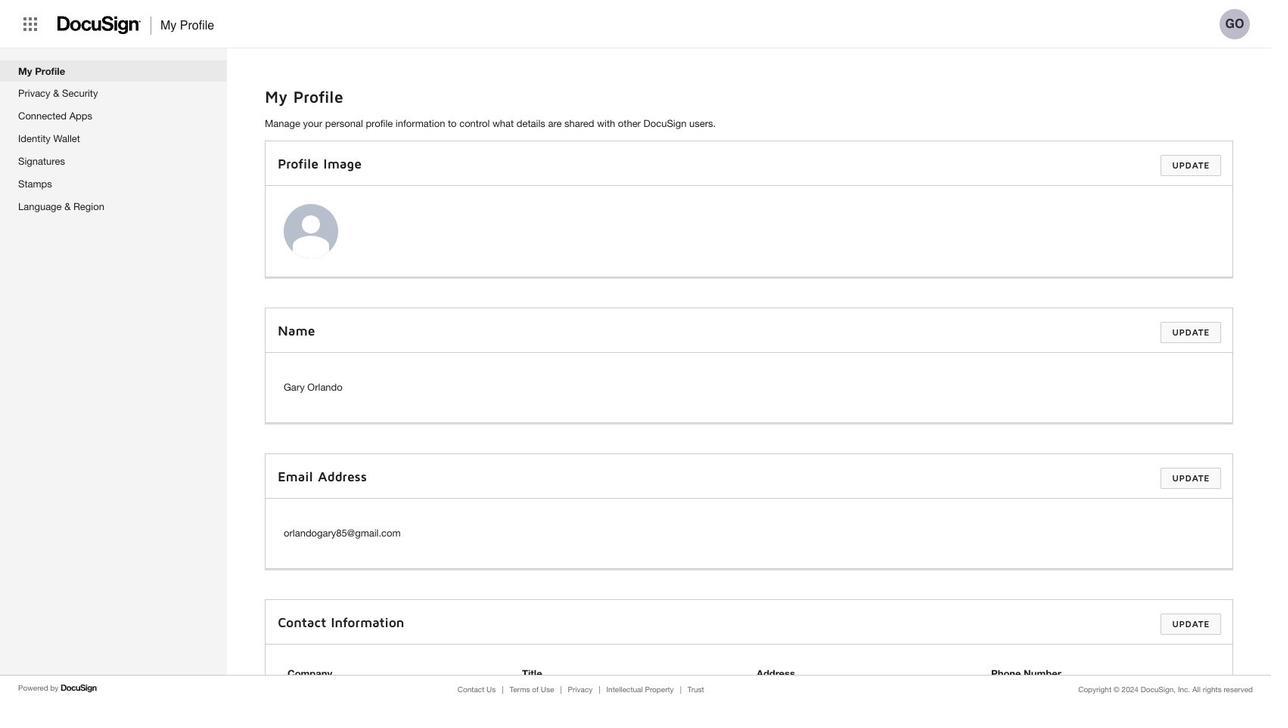 Task type: describe. For each thing, give the bounding box(es) containing it.
default profile image image
[[284, 204, 338, 259]]

default profile image element
[[284, 204, 338, 259]]



Task type: vqa. For each thing, say whether or not it's contained in the screenshot.
DocuSign 'image'
yes



Task type: locate. For each thing, give the bounding box(es) containing it.
0 vertical spatial docusign image
[[58, 12, 142, 39]]

1 vertical spatial docusign image
[[61, 683, 99, 695]]

docusign image
[[58, 12, 142, 39], [61, 683, 99, 695]]



